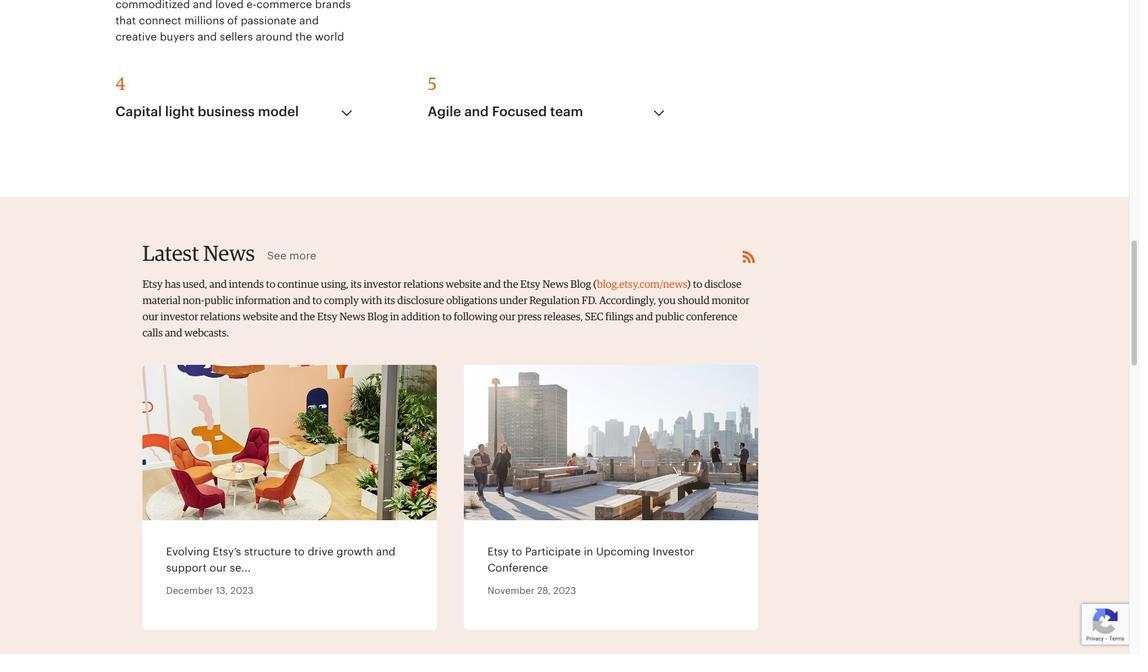 Task type: locate. For each thing, give the bounding box(es) containing it.
focused
[[492, 105, 547, 119]]

monitor
[[712, 295, 750, 306]]

our down the etsy's
[[210, 563, 227, 573]]

0 horizontal spatial in
[[390, 311, 400, 322]]

agile
[[428, 105, 461, 119]]

relations
[[404, 279, 444, 290], [200, 311, 241, 322]]

0 vertical spatial investor
[[364, 279, 402, 290]]

etsy has used, and intends to continue using, its investor relations website and the etsy news blog ( blog.etsy.com/news
[[143, 279, 688, 290]]

news
[[203, 244, 255, 265], [543, 279, 569, 290], [340, 311, 365, 322]]

public down the you
[[656, 311, 685, 322]]

0 horizontal spatial news
[[203, 244, 255, 265]]

etsy's
[[213, 546, 241, 557]]

material
[[143, 295, 181, 306]]

to
[[266, 279, 276, 290], [693, 279, 703, 290], [313, 295, 322, 306], [443, 311, 452, 322], [294, 546, 305, 557], [512, 546, 523, 557]]

2023 for structure
[[231, 586, 254, 596]]

the down continue
[[300, 311, 315, 322]]

0 vertical spatial blog
[[571, 279, 592, 290]]

1 horizontal spatial website
[[446, 279, 482, 290]]

support
[[166, 563, 207, 573]]

1 vertical spatial blog
[[368, 311, 388, 322]]

0 horizontal spatial investor
[[161, 311, 198, 322]]

our up calls
[[143, 311, 158, 322]]

relations up webcasts.
[[200, 311, 241, 322]]

should
[[678, 295, 710, 306]]

in left 'upcoming'
[[584, 546, 594, 557]]

to up information
[[266, 279, 276, 290]]

list box
[[116, 365, 759, 630]]

its right using,
[[351, 279, 362, 290]]

0 horizontal spatial blog
[[368, 311, 388, 322]]

conference
[[488, 563, 548, 573]]

capital
[[116, 105, 162, 119]]

upcoming
[[596, 546, 650, 557]]

and down accordingly,
[[636, 311, 654, 322]]

etsy to participate in upcoming investor conference option
[[437, 365, 759, 630]]

and right agile
[[465, 105, 489, 119]]

website up 'obligations'
[[446, 279, 482, 290]]

sec
[[585, 311, 604, 322]]

investor up with
[[364, 279, 402, 290]]

1 2023 from the left
[[231, 586, 254, 596]]

blog inside ) to disclose material non-public information and to comply with its disclosure obligations under regulation fd. accordingly, you should monitor our investor relations website and the etsy news blog in addition to following our press releases, sec filings and public conference calls and webcasts.
[[368, 311, 388, 322]]

and inside evolving etsy's structure to drive growth and support our se...
[[376, 546, 396, 557]]

1 vertical spatial relations
[[200, 311, 241, 322]]

etsy down the comply
[[317, 311, 338, 322]]

0 vertical spatial the
[[503, 279, 519, 290]]

you
[[658, 295, 676, 306]]

its inside ) to disclose material non-public information and to comply with its disclosure obligations under regulation fd. accordingly, you should monitor our investor relations website and the etsy news blog in addition to following our press releases, sec filings and public conference calls and webcasts.
[[384, 295, 395, 306]]

news up regulation
[[543, 279, 569, 290]]

latest
[[143, 244, 199, 265]]

its right with
[[384, 295, 395, 306]]

see more link
[[267, 251, 317, 265]]

1 vertical spatial website
[[243, 311, 278, 322]]

1 horizontal spatial news
[[340, 311, 365, 322]]

and right used,
[[210, 279, 227, 290]]

1 horizontal spatial blog
[[571, 279, 592, 290]]

using,
[[321, 279, 349, 290]]

its
[[351, 279, 362, 290], [384, 295, 395, 306]]

has
[[165, 279, 181, 290]]

etsy
[[143, 279, 163, 290], [521, 279, 541, 290], [317, 311, 338, 322], [488, 546, 509, 557]]

public down used,
[[204, 295, 233, 306]]

capital light business model button
[[116, 105, 352, 119]]

participate
[[525, 546, 581, 557]]

1 horizontal spatial in
[[584, 546, 594, 557]]

filings
[[606, 311, 634, 322]]

1 vertical spatial its
[[384, 295, 395, 306]]

investor
[[364, 279, 402, 290], [161, 311, 198, 322]]

capital light business model
[[116, 105, 299, 119]]

agile and focused team
[[428, 105, 583, 119]]

0 vertical spatial in
[[390, 311, 400, 322]]

0 horizontal spatial website
[[243, 311, 278, 322]]

etsy to participate in upcoming investor conference
[[488, 546, 695, 573]]

investor inside ) to disclose material non-public information and to comply with its disclosure obligations under regulation fd. accordingly, you should monitor our investor relations website and the etsy news blog in addition to following our press releases, sec filings and public conference calls and webcasts.
[[161, 311, 198, 322]]

1 vertical spatial the
[[300, 311, 315, 322]]

public
[[204, 295, 233, 306], [656, 311, 685, 322]]

website down information
[[243, 311, 278, 322]]

in
[[390, 311, 400, 322], [584, 546, 594, 557]]

1 horizontal spatial the
[[503, 279, 519, 290]]

december
[[166, 586, 213, 596]]

0 horizontal spatial the
[[300, 311, 315, 322]]

2023 inside the etsy to participate in upcoming investor conference option
[[554, 586, 577, 596]]

latest news
[[143, 244, 255, 265]]

to left drive
[[294, 546, 305, 557]]

blog
[[571, 279, 592, 290], [368, 311, 388, 322]]

the inside ) to disclose material non-public information and to comply with its disclosure obligations under regulation fd. accordingly, you should monitor our investor relations website and the etsy news blog in addition to following our press releases, sec filings and public conference calls and webcasts.
[[300, 311, 315, 322]]

news down the comply
[[340, 311, 365, 322]]

2 2023 from the left
[[554, 586, 577, 596]]

the up under
[[503, 279, 519, 290]]

0 horizontal spatial public
[[204, 295, 233, 306]]

news up intends at the top of the page
[[203, 244, 255, 265]]

the
[[503, 279, 519, 290], [300, 311, 315, 322]]

0 vertical spatial website
[[446, 279, 482, 290]]

business
[[198, 105, 255, 119]]

2023 right 28,
[[554, 586, 577, 596]]

2 vertical spatial news
[[340, 311, 365, 322]]

growth
[[337, 546, 373, 557]]

in left "addition"
[[390, 311, 400, 322]]

intends
[[229, 279, 264, 290]]

blog.etsy.com/news link
[[597, 279, 688, 290]]

disclosure
[[398, 295, 445, 306]]

) to disclose material non-public information and to comply with its disclosure obligations under regulation fd. accordingly, you should monitor our investor relations website and the etsy news blog in addition to following our press releases, sec filings and public conference calls and webcasts.
[[143, 279, 750, 338]]

etsy up conference
[[488, 546, 509, 557]]

13,
[[216, 586, 228, 596]]

relations inside ) to disclose material non-public information and to comply with its disclosure obligations under regulation fd. accordingly, you should monitor our investor relations website and the etsy news blog in addition to following our press releases, sec filings and public conference calls and webcasts.
[[200, 311, 241, 322]]

press
[[518, 311, 542, 322]]

0 horizontal spatial relations
[[200, 311, 241, 322]]

etsy inside ) to disclose material non-public information and to comply with its disclosure obligations under regulation fd. accordingly, you should monitor our investor relations website and the etsy news blog in addition to following our press releases, sec filings and public conference calls and webcasts.
[[317, 311, 338, 322]]

1 horizontal spatial its
[[384, 295, 395, 306]]

0 vertical spatial its
[[351, 279, 362, 290]]

0 horizontal spatial our
[[143, 311, 158, 322]]

evolving
[[166, 546, 210, 557]]

our
[[143, 311, 158, 322], [500, 311, 516, 322], [210, 563, 227, 573]]

and right growth
[[376, 546, 396, 557]]

1 vertical spatial public
[[656, 311, 685, 322]]

2023
[[231, 586, 254, 596], [554, 586, 577, 596]]

and
[[465, 105, 489, 119], [210, 279, 227, 290], [484, 279, 501, 290], [293, 295, 311, 306], [280, 311, 298, 322], [636, 311, 654, 322], [165, 328, 182, 338], [376, 546, 396, 557]]

team
[[550, 105, 583, 119]]

our down under
[[500, 311, 516, 322]]

in inside etsy to participate in upcoming investor conference
[[584, 546, 594, 557]]

blog left (
[[571, 279, 592, 290]]

non-
[[183, 295, 205, 306]]

1 horizontal spatial our
[[210, 563, 227, 573]]

blog down with
[[368, 311, 388, 322]]

model
[[258, 105, 299, 119]]

and down continue
[[293, 295, 311, 306]]

website
[[446, 279, 482, 290], [243, 311, 278, 322]]

etsy to participate in upcoming investor conference link
[[488, 546, 695, 573]]

0 vertical spatial relations
[[404, 279, 444, 290]]

2023 inside evolving etsy's structure to drive growth and support our se... option
[[231, 586, 254, 596]]

2023 right 13,
[[231, 586, 254, 596]]

0 horizontal spatial 2023
[[231, 586, 254, 596]]

2 horizontal spatial news
[[543, 279, 569, 290]]

relations up disclosure
[[404, 279, 444, 290]]

1 vertical spatial investor
[[161, 311, 198, 322]]

list box containing evolving etsy's structure to drive growth and support our se...
[[116, 365, 759, 630]]

evolving etsy's structure to drive growth and support our se...
[[166, 546, 396, 573]]

investor down non-
[[161, 311, 198, 322]]

december 13, 2023
[[166, 586, 254, 596]]

28,
[[537, 586, 551, 596]]

1 vertical spatial in
[[584, 546, 594, 557]]

1 horizontal spatial 2023
[[554, 586, 577, 596]]

1 horizontal spatial public
[[656, 311, 685, 322]]

to up conference
[[512, 546, 523, 557]]



Task type: vqa. For each thing, say whether or not it's contained in the screenshot.
Our to the middle
yes



Task type: describe. For each thing, give the bounding box(es) containing it.
evolving etsy's structure to drive growth and support our se... link
[[166, 546, 396, 573]]

etsy up under
[[521, 279, 541, 290]]

november
[[488, 586, 535, 596]]

0 horizontal spatial its
[[351, 279, 362, 290]]

4
[[116, 76, 126, 93]]

and right calls
[[165, 328, 182, 338]]

0 vertical spatial news
[[203, 244, 255, 265]]

etsy inside etsy to participate in upcoming investor conference
[[488, 546, 509, 557]]

1 horizontal spatial investor
[[364, 279, 402, 290]]

drive
[[308, 546, 334, 557]]

evolving etsy's structure to drive growth and support our se... option
[[116, 365, 437, 630]]

light
[[165, 105, 195, 119]]

disclose
[[705, 279, 742, 290]]

see
[[267, 251, 287, 261]]

to inside etsy to participate in upcoming investor conference
[[512, 546, 523, 557]]

with
[[361, 295, 382, 306]]

used,
[[183, 279, 207, 290]]

releases,
[[544, 311, 583, 322]]

to right "addition"
[[443, 311, 452, 322]]

to inside evolving etsy's structure to drive growth and support our se...
[[294, 546, 305, 557]]

information
[[236, 295, 291, 306]]

to right )
[[693, 279, 703, 290]]

etsy up material
[[143, 279, 163, 290]]

news inside ) to disclose material non-public information and to comply with its disclosure obligations under regulation fd. accordingly, you should monitor our investor relations website and the etsy news blog in addition to following our press releases, sec filings and public conference calls and webcasts.
[[340, 311, 365, 322]]

5
[[428, 76, 437, 93]]

under
[[500, 295, 528, 306]]

more
[[290, 251, 317, 261]]

accordingly,
[[600, 295, 656, 306]]

following
[[454, 311, 498, 322]]

website inside ) to disclose material non-public information and to comply with its disclosure obligations under regulation fd. accordingly, you should monitor our investor relations website and the etsy news blog in addition to following our press releases, sec filings and public conference calls and webcasts.
[[243, 311, 278, 322]]

structure
[[244, 546, 291, 557]]

addition
[[402, 311, 440, 322]]

regulation
[[530, 295, 580, 306]]

obligations
[[447, 295, 498, 306]]

fd.
[[582, 295, 598, 306]]

0 vertical spatial public
[[204, 295, 233, 306]]

agile and focused team button
[[428, 105, 664, 119]]

2 horizontal spatial our
[[500, 311, 516, 322]]

1 horizontal spatial relations
[[404, 279, 444, 290]]

in inside ) to disclose material non-public information and to comply with its disclosure obligations under regulation fd. accordingly, you should monitor our investor relations website and the etsy news blog in addition to following our press releases, sec filings and public conference calls and webcasts.
[[390, 311, 400, 322]]

se...
[[230, 563, 251, 573]]

1 vertical spatial news
[[543, 279, 569, 290]]

and up 'obligations'
[[484, 279, 501, 290]]

see more
[[267, 251, 317, 261]]

2023 for participate
[[554, 586, 577, 596]]

continue
[[278, 279, 319, 290]]

blog.etsy.com/news
[[597, 279, 688, 290]]

)
[[688, 279, 691, 290]]

november 28, 2023
[[488, 586, 577, 596]]

webcasts.
[[185, 328, 229, 338]]

(
[[594, 279, 597, 290]]

calls
[[143, 328, 163, 338]]

comply
[[324, 295, 359, 306]]

conference
[[687, 311, 738, 322]]

investor
[[653, 546, 695, 557]]

our inside evolving etsy's structure to drive growth and support our se...
[[210, 563, 227, 573]]

to down using,
[[313, 295, 322, 306]]

and down information
[[280, 311, 298, 322]]



